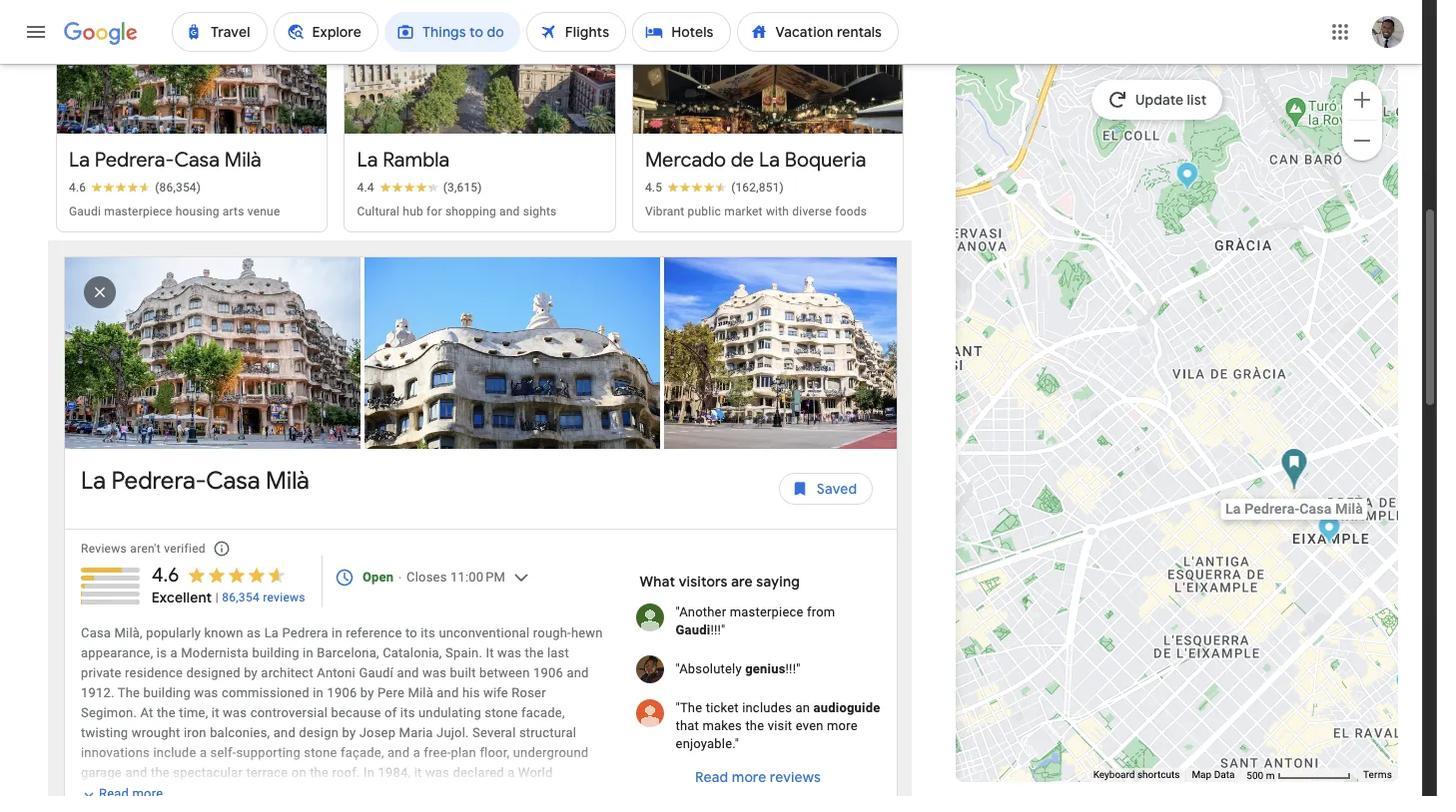 Task type: describe. For each thing, give the bounding box(es) containing it.
supporting
[[236, 746, 300, 761]]

⋅
[[397, 571, 403, 586]]

and down catalonia, at bottom left
[[397, 666, 419, 681]]

2013
[[272, 786, 302, 797]]

casa inside casa milà, popularly known as la pedrera in reference to its unconventional rough-hewn appearance, is a modernista building in barcelona, catalonia, spain. it was the last private residence designed by architect antoni gaudí and was built between 1906 and 1912. the building was commissioned in 1906 by pere milà and his wife roser segimon. at the time, it was controversial because of its undulating stone facade, twisting wrought iron balconies, and design by josep maria jujol. several structural innovations include a self-supporting stone façade, and a free-plan floor, underground garage and the spectacular terrace on the roof. in 1984, it was declared a world heritage site by unesco. since 2013 it has been the headquarters of the
[[81, 627, 111, 641]]

reviews
[[81, 543, 127, 557]]

and down 'last'
[[567, 666, 589, 681]]

1912.
[[81, 686, 114, 701]]

vibrant
[[645, 205, 685, 219]]

roof.
[[332, 766, 360, 781]]

zoom out map image
[[1350, 128, 1374, 152]]

in
[[363, 766, 375, 781]]

was left built
[[422, 666, 447, 681]]

visitors
[[679, 574, 728, 592]]

0 vertical spatial la pedrera-casa milà
[[69, 148, 261, 173]]

garage
[[81, 766, 122, 781]]

foods
[[835, 205, 867, 219]]

a left "self-"
[[200, 746, 207, 761]]

keyboard shortcuts
[[1093, 770, 1180, 781]]

include
[[153, 746, 196, 761]]

read more reviews
[[695, 769, 821, 787]]

close detail image
[[76, 269, 124, 317]]

0 vertical spatial pedrera-
[[95, 148, 174, 173]]

0 vertical spatial gaudi
[[69, 205, 101, 219]]

aren't
[[130, 543, 161, 557]]

pedrera
[[282, 627, 328, 641]]

was right it on the bottom left
[[497, 646, 521, 661]]

excellent | 86,354 reviews
[[151, 590, 305, 608]]

wife
[[483, 686, 508, 701]]

and up the 1984,
[[388, 746, 410, 761]]

facade,
[[521, 706, 565, 721]]

park güell image
[[1176, 162, 1199, 195]]

terms
[[1363, 770, 1392, 781]]

arts
[[223, 205, 244, 219]]

casa milà, popularly known as la pedrera in reference to its unconventional rough-hewn appearance, is a modernista building in barcelona, catalonia, spain. it was the last private residence designed by architect antoni gaudí and was built between 1906 and 1912. the building was commissioned in 1906 by pere milà and his wife roser segimon. at the time, it was controversial because of its undulating stone facade, twisting wrought iron balconies, and design by josep maria jujol. several structural innovations include a self-supporting stone façade, and a free-plan floor, underground garage and the spectacular terrace on the roof. in 1984, it was declared a world heritage site by unesco. since 2013 it has been the headquarters of the 
[[81, 627, 603, 797]]

housing
[[176, 205, 219, 219]]

at
[[140, 706, 153, 721]]

reference
[[346, 627, 402, 641]]

more inside the "the ticket includes an audioguide that makes the visit even more enjoyable."
[[827, 719, 858, 734]]

it
[[486, 646, 494, 661]]

saying
[[756, 574, 800, 592]]

because
[[331, 706, 381, 721]]

structural
[[519, 726, 576, 741]]

keyboard shortcuts button
[[1093, 769, 1180, 783]]

1 vertical spatial it
[[414, 766, 422, 781]]

catalonia,
[[383, 646, 442, 661]]

gaudi inside "another masterpiece from gaudi !!!"
[[676, 624, 710, 638]]

includes
[[742, 701, 792, 716]]

pedrera- inside "element"
[[111, 467, 206, 497]]

2 vertical spatial in
[[313, 686, 324, 701]]

4.5 out of 5 stars from 162,851 reviews image
[[645, 180, 784, 196]]

unconventional
[[439, 627, 530, 641]]

josep
[[359, 726, 396, 741]]

4.6 out of 5 stars from 86,354 reviews image
[[69, 180, 201, 196]]

the right at
[[157, 706, 176, 721]]

free-
[[424, 746, 451, 761]]

map region
[[938, 12, 1437, 797]]

milà inside casa milà, popularly known as la pedrera in reference to its unconventional rough-hewn appearance, is a modernista building in barcelona, catalonia, spain. it was the last private residence designed by architect antoni gaudí and was built between 1906 and 1912. the building was commissioned in 1906 by pere milà and his wife roser segimon. at the time, it was controversial because of its undulating stone facade, twisting wrought iron balconies, and design by josep maria jujol. several structural innovations include a self-supporting stone façade, and a free-plan floor, underground garage and the spectacular terrace on the roof. in 1984, it was declared a world heritage site by unesco. since 2013 it has been the headquarters of the
[[408, 686, 433, 701]]

as
[[247, 627, 261, 641]]

time,
[[179, 706, 208, 721]]

diverse
[[792, 205, 832, 219]]

pere
[[378, 686, 404, 701]]

2 vertical spatial it
[[306, 786, 313, 797]]

visit
[[768, 719, 792, 734]]

terms link
[[1363, 770, 1392, 781]]

data
[[1214, 770, 1235, 781]]

between
[[479, 666, 530, 681]]

ticket
[[706, 701, 739, 716]]

update list button
[[1092, 80, 1223, 120]]

86,354 reviews link
[[222, 591, 305, 607]]

and left sights
[[499, 205, 520, 219]]

public
[[688, 205, 721, 219]]

la pedrera-casa milà image
[[1280, 448, 1307, 493]]

excellent
[[151, 590, 212, 608]]

last
[[547, 646, 569, 661]]

reviews aren't verified
[[81, 543, 206, 557]]

0 vertical spatial milà
[[224, 148, 261, 173]]

by up commissioned on the bottom left of the page
[[244, 666, 258, 681]]

1 horizontal spatial building
[[252, 646, 299, 661]]

unesco.
[[178, 786, 233, 797]]

antoni
[[317, 666, 356, 681]]

architect
[[261, 666, 313, 681]]

0 vertical spatial casa
[[174, 148, 220, 173]]

on
[[291, 766, 306, 781]]

spain.
[[445, 646, 482, 661]]

the inside the "the ticket includes an audioguide that makes the visit even more enjoyable."
[[745, 719, 764, 734]]

reviews inside excellent | 86,354 reviews
[[263, 592, 305, 606]]

m
[[1266, 771, 1275, 782]]

shortcuts
[[1137, 770, 1180, 781]]

built
[[450, 666, 476, 681]]

makes
[[703, 719, 742, 734]]

1 horizontal spatial its
[[421, 627, 435, 641]]

1 horizontal spatial of
[[479, 786, 491, 797]]

boqueria
[[785, 148, 866, 173]]

rough-
[[533, 627, 571, 641]]

1 vertical spatial in
[[303, 646, 313, 661]]

by right "site" at bottom
[[161, 786, 175, 797]]

zoom in map image
[[1350, 87, 1374, 111]]

2 list item from the left
[[365, 258, 664, 450]]

that
[[676, 719, 699, 734]]

masterpiece for gaudi
[[104, 205, 172, 219]]

reviews aren't verified image
[[198, 526, 246, 574]]

"another
[[676, 606, 726, 621]]

milà,
[[114, 627, 143, 641]]

1 vertical spatial 1906
[[327, 686, 357, 701]]

1 list item from the left
[[65, 258, 365, 450]]

0 vertical spatial stone
[[485, 706, 518, 721]]

1 vertical spatial reviews
[[770, 769, 821, 787]]

a left world on the left
[[508, 766, 515, 781]]

la rambla
[[357, 148, 450, 173]]

map
[[1192, 770, 1212, 781]]

1 horizontal spatial !!!"
[[786, 662, 801, 677]]

read
[[695, 769, 729, 787]]



Task type: locate. For each thing, give the bounding box(es) containing it.
casa up reviews aren't verified image
[[206, 467, 260, 497]]

la
[[69, 148, 90, 173], [357, 148, 378, 173], [759, 148, 780, 173], [81, 467, 106, 497], [264, 627, 279, 641]]

undulating
[[418, 706, 481, 721]]

0 horizontal spatial more
[[732, 769, 767, 787]]

update list
[[1136, 91, 1207, 109]]

since
[[236, 786, 269, 797]]

open ⋅ closes 11:00 pm
[[362, 571, 505, 586]]

known
[[204, 627, 243, 641]]

0 vertical spatial it
[[212, 706, 219, 721]]

controversial
[[250, 706, 328, 721]]

stone down wife
[[485, 706, 518, 721]]

0 vertical spatial reviews
[[263, 592, 305, 606]]

4.4
[[357, 181, 374, 195]]

1 vertical spatial casa
[[206, 467, 260, 497]]

masterpiece down 4.6 out of 5 stars from 86,354 reviews image
[[104, 205, 172, 219]]

of down the declared
[[479, 786, 491, 797]]

jujol.
[[436, 726, 469, 741]]

was up balconies,
[[223, 706, 247, 721]]

0 horizontal spatial milà
[[224, 148, 261, 173]]

several
[[472, 726, 516, 741]]

twisting
[[81, 726, 128, 741]]

cultural hub for shopping and sights
[[357, 205, 557, 219]]

1 horizontal spatial more
[[827, 719, 858, 734]]

1 horizontal spatial reviews
[[770, 769, 821, 787]]

the
[[525, 646, 544, 661], [157, 706, 176, 721], [745, 719, 764, 734], [151, 766, 170, 781], [310, 766, 329, 781], [374, 786, 393, 797], [495, 786, 514, 797]]

and
[[499, 205, 520, 219], [397, 666, 419, 681], [567, 666, 589, 681], [437, 686, 459, 701], [273, 726, 296, 741], [388, 746, 410, 761], [125, 766, 147, 781]]

mercado
[[645, 148, 726, 173]]

!!!" inside "another masterpiece from gaudi !!!"
[[710, 624, 725, 638]]

(3,615)
[[443, 181, 482, 195]]

saved
[[817, 481, 857, 499]]

venue
[[247, 205, 280, 219]]

the left 'last'
[[525, 646, 544, 661]]

1 vertical spatial its
[[400, 706, 415, 721]]

pedrera- up 'aren't'
[[111, 467, 206, 497]]

reviews
[[263, 592, 305, 606], [770, 769, 821, 787]]

shopping
[[445, 205, 496, 219]]

1 vertical spatial building
[[143, 686, 191, 701]]

la up reviews at bottom left
[[81, 467, 106, 497]]

the down the declared
[[495, 786, 514, 797]]

the
[[118, 686, 140, 701]]

what visitors are saying
[[640, 574, 800, 592]]

building up architect
[[252, 646, 299, 661]]

4.6 inside image
[[69, 181, 86, 195]]

"another masterpiece from gaudi !!!"
[[676, 606, 835, 638]]

façade,
[[341, 746, 384, 761]]

the down the 1984,
[[374, 786, 393, 797]]

1 vertical spatial masterpiece
[[730, 606, 804, 621]]

are
[[731, 574, 753, 592]]

0 vertical spatial !!!"
[[710, 624, 725, 638]]

la pedrera-casa milà up (86,354)
[[69, 148, 261, 173]]

more down audioguide
[[827, 719, 858, 734]]

was up headquarters
[[425, 766, 449, 781]]

0 vertical spatial in
[[332, 627, 342, 641]]

la right as
[[264, 627, 279, 641]]

0 horizontal spatial building
[[143, 686, 191, 701]]

update
[[1136, 91, 1184, 109]]

saved button
[[779, 466, 873, 514]]

the up has
[[310, 766, 329, 781]]

86,354
[[222, 592, 260, 606]]

1 vertical spatial la pedrera-casa milà
[[81, 467, 309, 497]]

stone down design
[[304, 746, 337, 761]]

0 vertical spatial building
[[252, 646, 299, 661]]

0 horizontal spatial 4.6
[[69, 181, 86, 195]]

(162,851)
[[731, 181, 784, 195]]

0 horizontal spatial !!!"
[[710, 624, 725, 638]]

maria
[[399, 726, 433, 741]]

1 vertical spatial !!!"
[[786, 662, 801, 677]]

of down pere
[[385, 706, 397, 721]]

1984,
[[378, 766, 411, 781]]

(86,354)
[[155, 181, 201, 195]]

0 vertical spatial its
[[421, 627, 435, 641]]

closes
[[407, 571, 447, 586]]

la up 4.6 out of 5 stars from 86,354 reviews image
[[69, 148, 90, 173]]

0 horizontal spatial 1906
[[327, 686, 357, 701]]

hewn
[[571, 627, 603, 641]]

2 vertical spatial milà
[[408, 686, 433, 701]]

casa batlló image
[[1317, 515, 1340, 548]]

2 horizontal spatial it
[[414, 766, 422, 781]]

mercado de la boqueria
[[645, 148, 866, 173]]

0 vertical spatial of
[[385, 706, 397, 721]]

1906 down 'last'
[[533, 666, 563, 681]]

rambla
[[383, 148, 450, 173]]

has
[[317, 786, 338, 797]]

1 vertical spatial gaudi
[[676, 624, 710, 638]]

innovations
[[81, 746, 150, 761]]

the up "site" at bottom
[[151, 766, 170, 781]]

mercado de la boqueria image
[[1395, 669, 1418, 702]]

0 horizontal spatial masterpiece
[[104, 205, 172, 219]]

la right de in the top right of the page
[[759, 148, 780, 173]]

1 horizontal spatial masterpiece
[[730, 606, 804, 621]]

0 horizontal spatial reviews
[[263, 592, 305, 606]]

1 vertical spatial more
[[732, 769, 767, 787]]

in up barcelona,
[[332, 627, 342, 641]]

roser
[[512, 686, 546, 701]]

casa up appearance,
[[81, 627, 111, 641]]

of
[[385, 706, 397, 721], [479, 786, 491, 797]]

1 horizontal spatial 1906
[[533, 666, 563, 681]]

1 horizontal spatial it
[[306, 786, 313, 797]]

milà inside la pedrera-casa milà "element"
[[266, 467, 309, 497]]

market
[[724, 205, 763, 219]]

"the
[[676, 701, 702, 716]]

a down maria
[[413, 746, 420, 761]]

"the ticket includes an audioguide that makes the visit even more enjoyable."
[[676, 701, 880, 752]]

3 list item from the left
[[664, 258, 964, 450]]

floor,
[[480, 746, 510, 761]]

0 vertical spatial 1906
[[533, 666, 563, 681]]

reviews up pedrera
[[263, 592, 305, 606]]

la pedrera-casa milà element
[[81, 466, 309, 514]]

0 vertical spatial masterpiece
[[104, 205, 172, 219]]

milà
[[224, 148, 261, 173], [266, 467, 309, 497], [408, 686, 433, 701]]

iron
[[184, 726, 206, 741]]

la pedrera-casa milà up verified
[[81, 467, 309, 497]]

masterpiece down saying
[[730, 606, 804, 621]]

to
[[405, 627, 417, 641]]

it left has
[[306, 786, 313, 797]]

by down gaudí
[[360, 686, 374, 701]]

in down pedrera
[[303, 646, 313, 661]]

la pedrera-casa milà
[[69, 148, 261, 173], [81, 467, 309, 497]]

0 vertical spatial 4.6
[[69, 181, 86, 195]]

4.6 out of 5 stars from 86,354 reviews. excellent. element
[[151, 564, 305, 609]]

masterpiece inside "another masterpiece from gaudi !!!"
[[730, 606, 804, 621]]

casa
[[174, 148, 220, 173], [206, 467, 260, 497], [81, 627, 111, 641]]

was down designed
[[194, 686, 218, 701]]

enjoyable."
[[676, 737, 739, 752]]

500 m button
[[1241, 769, 1357, 784]]

1 horizontal spatial 4.6
[[151, 564, 179, 589]]

and up "site" at bottom
[[125, 766, 147, 781]]

more right read
[[732, 769, 767, 787]]

map data button
[[1192, 769, 1235, 783]]

vibrant public market with diverse foods
[[645, 205, 867, 219]]

masterpiece for "another
[[730, 606, 804, 621]]

balconies,
[[210, 726, 270, 741]]

his
[[462, 686, 480, 701]]

4.6 for 4.6 out of 5 stars from 86,354 reviews image
[[69, 181, 86, 195]]

underground
[[513, 746, 589, 761]]

1 vertical spatial 4.6
[[151, 564, 179, 589]]

1 vertical spatial pedrera-
[[111, 467, 206, 497]]

1 horizontal spatial stone
[[485, 706, 518, 721]]

1906 down "antoni"
[[327, 686, 357, 701]]

4.6 for "4.6 out of 5 stars from 86,354 reviews. excellent." element
[[151, 564, 179, 589]]

terrace
[[246, 766, 288, 781]]

gaudi masterpiece housing arts venue
[[69, 205, 280, 219]]

its up maria
[[400, 706, 415, 721]]

4.4 out of 5 stars from 3,615 reviews image
[[357, 180, 482, 196]]

500
[[1247, 771, 1264, 782]]

genius
[[745, 662, 786, 677]]

|
[[215, 592, 219, 606]]

a right is
[[170, 646, 178, 661]]

0 vertical spatial more
[[827, 719, 858, 734]]

0 horizontal spatial gaudi
[[69, 205, 101, 219]]

keyboard
[[1093, 770, 1135, 781]]

in down "antoni"
[[313, 686, 324, 701]]

and down controversial
[[273, 726, 296, 741]]

1 horizontal spatial gaudi
[[676, 624, 710, 638]]

gaudí
[[359, 666, 394, 681]]

1 vertical spatial stone
[[304, 746, 337, 761]]

gaudi down 4.6 out of 5 stars from 86,354 reviews image
[[69, 205, 101, 219]]

what
[[640, 574, 675, 592]]

la up 4.4 at left top
[[357, 148, 378, 173]]

!!!" up an
[[786, 662, 801, 677]]

modernista
[[181, 646, 249, 661]]

an
[[795, 701, 810, 716]]

design
[[299, 726, 339, 741]]

1 horizontal spatial milà
[[266, 467, 309, 497]]

2 horizontal spatial milà
[[408, 686, 433, 701]]

list item
[[65, 258, 365, 450], [365, 258, 664, 450], [664, 258, 964, 450]]

gaudi down "another
[[676, 624, 710, 638]]

masterpiece
[[104, 205, 172, 219], [730, 606, 804, 621]]

been
[[342, 786, 371, 797]]

0 horizontal spatial of
[[385, 706, 397, 721]]

building down the 'residence'
[[143, 686, 191, 701]]

and up undulating
[[437, 686, 459, 701]]

a
[[170, 646, 178, 661], [200, 746, 207, 761], [413, 746, 420, 761], [508, 766, 515, 781]]

la inside "element"
[[81, 467, 106, 497]]

more
[[827, 719, 858, 734], [732, 769, 767, 787]]

1 vertical spatial milà
[[266, 467, 309, 497]]

its right to
[[421, 627, 435, 641]]

la inside casa milà, popularly known as la pedrera in reference to its unconventional rough-hewn appearance, is a modernista building in barcelona, catalonia, spain. it was the last private residence designed by architect antoni gaudí and was built between 1906 and 1912. the building was commissioned in 1906 by pere milà and his wife roser segimon. at the time, it was controversial because of its undulating stone facade, twisting wrought iron balconies, and design by josep maria jujol. several structural innovations include a self-supporting stone façade, and a free-plan floor, underground garage and the spectacular terrace on the roof. in 1984, it was declared a world heritage site by unesco. since 2013 it has been the headquarters of the
[[264, 627, 279, 641]]

0 horizontal spatial it
[[212, 706, 219, 721]]

gaudi
[[69, 205, 101, 219], [676, 624, 710, 638]]

world
[[518, 766, 553, 781]]

casa inside "element"
[[206, 467, 260, 497]]

it right time,
[[212, 706, 219, 721]]

reviews down even at the bottom right
[[770, 769, 821, 787]]

0 horizontal spatial stone
[[304, 746, 337, 761]]

it right the 1984,
[[414, 766, 422, 781]]

11:00 pm
[[450, 571, 505, 586]]

the down the includes
[[745, 719, 764, 734]]

de
[[731, 148, 754, 173]]

pedrera- up 4.6 out of 5 stars from 86,354 reviews image
[[95, 148, 174, 173]]

2 vertical spatial casa
[[81, 627, 111, 641]]

1 vertical spatial of
[[479, 786, 491, 797]]

popularly
[[146, 627, 201, 641]]

by down because at the left bottom
[[342, 726, 356, 741]]

!!!" down "another
[[710, 624, 725, 638]]

cultural
[[357, 205, 400, 219]]

0 horizontal spatial its
[[400, 706, 415, 721]]

main menu image
[[24, 20, 48, 44]]

list
[[65, 258, 964, 470]]

casa up (86,354)
[[174, 148, 220, 173]]



Task type: vqa. For each thing, say whether or not it's contained in the screenshot.
Search by voice icon
no



